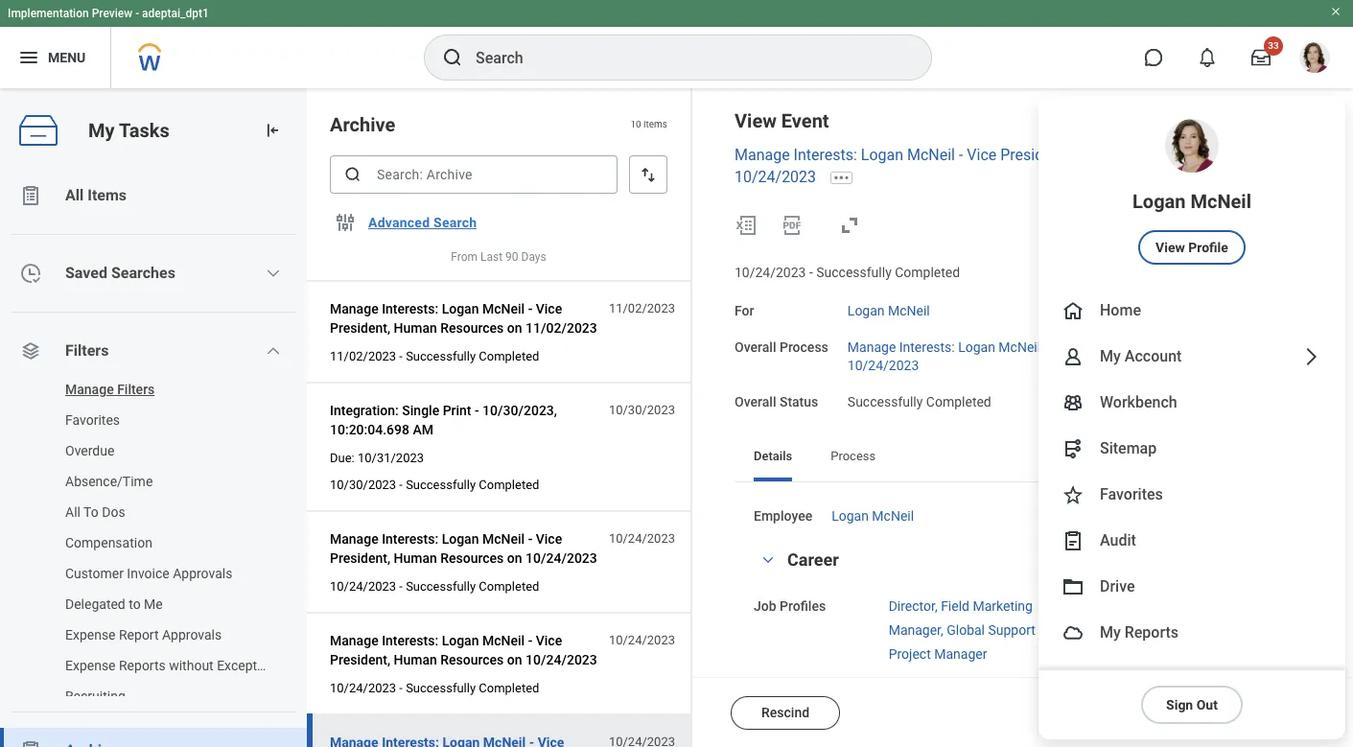 Task type: locate. For each thing, give the bounding box(es) containing it.
expense down 'delegated'
[[65, 627, 116, 643]]

1 clipboard image from the top
[[19, 184, 42, 207]]

reports for my
[[1125, 624, 1179, 642]]

last
[[481, 250, 503, 264]]

view left profile
[[1156, 240, 1186, 255]]

reports inside my reports menu item
[[1125, 624, 1179, 642]]

all
[[65, 186, 84, 204], [65, 505, 81, 520]]

logan mcneil link for process
[[832, 504, 914, 523]]

invoice
[[127, 566, 170, 581]]

director,
[[889, 599, 938, 614]]

0 horizontal spatial chevron down image
[[266, 343, 281, 359]]

successfully inside overall status element
[[848, 394, 923, 409]]

0 vertical spatial approvals
[[173, 566, 233, 581]]

human for 'manage interests: logan mcneil - vice president, human resources on 11/02/2023' button
[[394, 320, 437, 336]]

integration: single print - 10/30/2023, 10:20:04.698 am button
[[330, 399, 599, 441]]

recruiting
[[65, 689, 125, 704]]

chevron down image
[[266, 266, 281, 281]]

0 vertical spatial logan mcneil link
[[848, 299, 930, 318]]

chevron down image left career
[[757, 554, 780, 567]]

logan mcneil link
[[848, 299, 930, 318], [832, 504, 914, 523]]

0 vertical spatial my
[[88, 119, 115, 142]]

sort image
[[639, 165, 658, 184]]

view inside logan mcneil menu item
[[1156, 240, 1186, 255]]

1 vertical spatial clipboard image
[[19, 740, 42, 747]]

on
[[1201, 146, 1219, 164], [507, 320, 522, 336], [1256, 340, 1271, 355], [507, 551, 522, 566], [507, 652, 522, 668]]

my right avatar
[[1100, 624, 1121, 642]]

0 horizontal spatial 11/02/2023
[[330, 349, 396, 364]]

1 vertical spatial all
[[65, 505, 81, 520]]

reports inside the expense reports without exceptions button
[[119, 658, 166, 673]]

mcneil
[[908, 146, 955, 164], [1191, 190, 1252, 213], [483, 301, 525, 317], [888, 303, 930, 318], [999, 340, 1041, 355], [872, 508, 914, 523], [483, 532, 525, 547], [483, 633, 525, 649]]

clipboard image
[[19, 184, 42, 207], [19, 740, 42, 747]]

expense inside the expense reports without exceptions button
[[65, 658, 116, 673]]

sign out
[[1167, 697, 1218, 713]]

2 list from the top
[[0, 374, 307, 712]]

1 vertical spatial manage interests: logan mcneil - vice president, human resources on 10/24/2023 button
[[330, 629, 599, 672]]

advanced search
[[368, 215, 477, 230]]

successfully completed
[[848, 394, 992, 409]]

logan
[[861, 146, 904, 164], [1133, 190, 1186, 213], [442, 301, 479, 317], [848, 303, 885, 318], [959, 340, 996, 355], [832, 508, 869, 523], [442, 532, 479, 547], [442, 633, 479, 649]]

logan inside manage interests: logan mcneil - vice president, human resources on 11/02/2023
[[442, 301, 479, 317]]

search image
[[441, 46, 464, 69]]

view printable version (pdf) image
[[781, 214, 804, 237]]

0 vertical spatial chevron down image
[[266, 343, 281, 359]]

2 vertical spatial 11/02/2023
[[330, 349, 396, 364]]

my left tasks
[[88, 119, 115, 142]]

delegated to me
[[65, 597, 163, 612]]

reports
[[1125, 624, 1179, 642], [119, 658, 166, 673]]

expense up 'recruiting'
[[65, 658, 116, 673]]

resources inside manage interests: logan mcneil - vice president, human resources on 11/02/2023
[[441, 320, 504, 336]]

0 vertical spatial clipboard image
[[19, 184, 42, 207]]

view for view profile
[[1156, 240, 1186, 255]]

sign
[[1167, 697, 1194, 713]]

export to excel image
[[735, 214, 758, 237]]

manage interests: logan mcneil - vice president, human resources on 11/02/2023
[[330, 301, 597, 336]]

item list element
[[307, 88, 693, 747]]

2 clipboard image from the top
[[19, 740, 42, 747]]

0 vertical spatial all
[[65, 186, 84, 204]]

favorites
[[65, 413, 120, 428], [1100, 486, 1163, 504]]

list containing all items
[[0, 173, 307, 747]]

2 overall from the top
[[735, 394, 777, 409]]

my for my account
[[1100, 348, 1121, 366]]

job
[[754, 599, 777, 614]]

saved searches button
[[0, 250, 307, 296]]

0 vertical spatial 11/02/2023
[[609, 301, 675, 316]]

favorites down 'sitemap'
[[1100, 486, 1163, 504]]

manager, global support
[[889, 623, 1036, 638]]

2 manage interests: logan mcneil - vice president, human resources on 10/24/2023 button from the top
[[330, 629, 599, 672]]

project
[[889, 646, 931, 662]]

process right details
[[831, 449, 876, 463]]

my
[[88, 119, 115, 142], [1100, 348, 1121, 366], [1100, 624, 1121, 642]]

filters up manage filters
[[65, 342, 109, 360]]

documentation menu item
[[1039, 656, 1346, 702]]

justify image
[[17, 46, 40, 69]]

all for all items
[[65, 186, 84, 204]]

days
[[521, 250, 547, 264]]

1 horizontal spatial process
[[831, 449, 876, 463]]

0 vertical spatial expense
[[65, 627, 116, 643]]

profile
[[1189, 240, 1229, 255]]

filters up the favorites button at the bottom left of page
[[117, 382, 155, 397]]

logan mcneil inside menu item
[[1133, 190, 1252, 213]]

my right user icon
[[1100, 348, 1121, 366]]

0 vertical spatial process
[[780, 340, 829, 355]]

approvals inside expense report approvals button
[[162, 627, 222, 643]]

10/30/2023 for 10/30/2023
[[609, 403, 675, 417]]

inbox large image
[[1252, 48, 1271, 67]]

customer invoice approvals
[[65, 566, 233, 581]]

all left items
[[65, 186, 84, 204]]

approvals
[[173, 566, 233, 581], [162, 627, 222, 643]]

approvals up without
[[162, 627, 222, 643]]

manager, global support link
[[889, 619, 1036, 638]]

preview
[[92, 7, 133, 20]]

1 vertical spatial logan mcneil link
[[832, 504, 914, 523]]

expense
[[65, 627, 116, 643], [65, 658, 116, 673]]

11/02/2023 for 11/02/2023
[[609, 301, 675, 316]]

2 vertical spatial 10/24/2023 - successfully completed
[[330, 681, 539, 696]]

me
[[144, 597, 163, 612]]

perspective image
[[19, 340, 42, 363]]

endpoints image
[[1062, 437, 1085, 460]]

1 horizontal spatial reports
[[1125, 624, 1179, 642]]

1 manage interests: logan mcneil - vice president, human resources on 10/24/2023 button from the top
[[330, 528, 599, 570]]

1 vertical spatial logan mcneil
[[848, 303, 930, 318]]

1 list from the top
[[0, 173, 307, 747]]

paste image
[[1062, 530, 1085, 553]]

all left to
[[65, 505, 81, 520]]

configure image
[[334, 211, 357, 234]]

logan mcneil up "view profile"
[[1133, 190, 1252, 213]]

fullscreen image
[[838, 214, 861, 237]]

view for view event
[[735, 109, 777, 132]]

single
[[402, 403, 440, 418]]

0 horizontal spatial reports
[[119, 658, 166, 673]]

folder open image
[[1062, 576, 1085, 599]]

question image
[[1062, 668, 1085, 691]]

clock check image
[[19, 262, 42, 285]]

for
[[735, 303, 754, 318]]

my reports
[[1100, 624, 1179, 642]]

job profiles
[[754, 599, 826, 614]]

logan mcneil for 10/24/2023 - successfully completed
[[848, 303, 930, 318]]

view left the event
[[735, 109, 777, 132]]

Search: Archive text field
[[330, 155, 618, 194]]

manage interests: logan mcneil - vice president, human resources on 11/02/2023 button
[[330, 297, 599, 340]]

0 vertical spatial logan mcneil
[[1133, 190, 1252, 213]]

0 horizontal spatial favorites
[[65, 413, 120, 428]]

expense inside expense report approvals button
[[65, 627, 116, 643]]

logan mcneil link down fullscreen icon
[[848, 299, 930, 318]]

on inside manage interests: logan mcneil - vice president, human resources on 11/02/2023
[[507, 320, 522, 336]]

my inside menu item
[[1100, 348, 1121, 366]]

2 expense from the top
[[65, 658, 116, 673]]

home image
[[1062, 299, 1085, 322]]

resources for first 'manage interests: logan mcneil - vice president, human resources on 10/24/2023' button from the bottom
[[441, 652, 504, 668]]

process inside tab list
[[831, 449, 876, 463]]

favorites button
[[0, 405, 288, 436]]

manage interests: logan mcneil - vice president, human resources on 10/24/2023 button
[[330, 528, 599, 570], [330, 629, 599, 672]]

2 vertical spatial logan mcneil
[[832, 508, 914, 523]]

archive
[[330, 113, 396, 136]]

notifications large image
[[1198, 48, 1217, 67]]

1 horizontal spatial favorites
[[1100, 486, 1163, 504]]

1 vertical spatial process
[[831, 449, 876, 463]]

logan mcneil image
[[1300, 42, 1331, 73]]

overall left status
[[735, 394, 777, 409]]

career
[[788, 550, 839, 570]]

2 all from the top
[[65, 505, 81, 520]]

logan mcneil menu item
[[1039, 96, 1346, 288]]

profiles
[[780, 599, 826, 614]]

0 vertical spatial overall
[[735, 340, 777, 355]]

logan mcneil up "career" button
[[832, 508, 914, 523]]

manage interests: logan mcneil - vice president, human resources on 10/24/2023 link for event
[[735, 146, 1219, 186]]

saved searches
[[65, 264, 175, 282]]

1 horizontal spatial filters
[[117, 382, 155, 397]]

print
[[443, 403, 472, 418]]

2 horizontal spatial 11/02/2023
[[609, 301, 675, 316]]

-
[[135, 7, 139, 20], [959, 146, 964, 164], [810, 265, 813, 280], [528, 301, 533, 317], [1044, 340, 1048, 355], [399, 349, 403, 364], [475, 403, 479, 418], [399, 478, 403, 492], [528, 532, 533, 547], [399, 580, 403, 594], [528, 633, 533, 649], [399, 681, 403, 696]]

employee
[[754, 508, 813, 523]]

recruiting button
[[0, 681, 288, 712]]

0 vertical spatial manage interests: logan mcneil - vice president, human resources on 10/24/2023 button
[[330, 528, 599, 570]]

home menu item
[[1039, 288, 1346, 334]]

resources for second 'manage interests: logan mcneil - vice president, human resources on 10/24/2023' button from the bottom
[[441, 551, 504, 566]]

1 vertical spatial 10/24/2023 - successfully completed
[[330, 580, 539, 594]]

2 vertical spatial my
[[1100, 624, 1121, 642]]

my inside my tasks element
[[88, 119, 115, 142]]

1 vertical spatial 10/30/2023
[[330, 478, 396, 492]]

1 vertical spatial my
[[1100, 348, 1121, 366]]

favorites up overdue
[[65, 413, 120, 428]]

my inside my reports menu item
[[1100, 624, 1121, 642]]

1 vertical spatial expense
[[65, 658, 116, 673]]

10:20:04.698
[[330, 422, 410, 438]]

1 all from the top
[[65, 186, 84, 204]]

overall for overall status
[[735, 394, 777, 409]]

1 expense from the top
[[65, 627, 116, 643]]

0 horizontal spatial 10/30/2023
[[330, 478, 396, 492]]

1 vertical spatial reports
[[119, 658, 166, 673]]

1 horizontal spatial view
[[1156, 240, 1186, 255]]

items
[[644, 119, 668, 130]]

resources
[[1126, 146, 1198, 164], [441, 320, 504, 336], [1190, 340, 1253, 355], [441, 551, 504, 566], [441, 652, 504, 668]]

0 vertical spatial manage interests: logan mcneil - vice president, human resources on 10/24/2023 link
[[735, 146, 1219, 186]]

1 vertical spatial 11/02/2023
[[526, 320, 597, 336]]

my account
[[1100, 348, 1182, 366]]

reports down expense report approvals
[[119, 658, 166, 673]]

list
[[0, 173, 307, 747], [0, 374, 307, 712]]

chevron down image
[[266, 343, 281, 359], [757, 554, 780, 567]]

logan mcneil link up "career" button
[[832, 504, 914, 523]]

overall for overall process
[[735, 340, 777, 355]]

0 vertical spatial 10/30/2023
[[609, 403, 675, 417]]

10/30/2023
[[609, 403, 675, 417], [330, 478, 396, 492]]

reports up documentation
[[1125, 624, 1179, 642]]

view event
[[735, 109, 829, 132]]

11/02/2023 - successfully completed
[[330, 349, 539, 364]]

1 overall from the top
[[735, 340, 777, 355]]

my account menu item
[[1039, 334, 1346, 380]]

1 vertical spatial manage interests: logan mcneil - vice president, human resources on 10/24/2023 link
[[848, 336, 1271, 373]]

approvals inside customer invoice approvals button
[[173, 566, 233, 581]]

audit menu item
[[1039, 518, 1346, 564]]

0 vertical spatial view
[[735, 109, 777, 132]]

0 vertical spatial favorites
[[65, 413, 120, 428]]

approvals right the invoice
[[173, 566, 233, 581]]

event
[[782, 109, 829, 132]]

absence/time button
[[0, 466, 288, 497]]

human inside manage interests: logan mcneil - vice president, human resources on 11/02/2023
[[394, 320, 437, 336]]

manage interests: logan mcneil - vice president, human resources on 10/24/2023
[[735, 146, 1219, 186], [848, 340, 1271, 373], [330, 532, 597, 566], [330, 633, 597, 668]]

0 horizontal spatial filters
[[65, 342, 109, 360]]

1 horizontal spatial chevron down image
[[757, 554, 780, 567]]

1 vertical spatial view
[[1156, 240, 1186, 255]]

manage inside my tasks element
[[65, 382, 114, 397]]

reports for expense
[[119, 658, 166, 673]]

1 vertical spatial approvals
[[162, 627, 222, 643]]

project manager
[[889, 646, 988, 662]]

expense for expense report approvals
[[65, 627, 116, 643]]

chevron down image down chevron down image
[[266, 343, 281, 359]]

1 horizontal spatial 10/30/2023
[[609, 403, 675, 417]]

my for my tasks
[[88, 119, 115, 142]]

my for my reports
[[1100, 624, 1121, 642]]

approvals for expense report approvals
[[162, 627, 222, 643]]

human for first 'manage interests: logan mcneil - vice president, human resources on 10/24/2023' button from the bottom
[[394, 652, 437, 668]]

0 vertical spatial reports
[[1125, 624, 1179, 642]]

tab list
[[735, 435, 1315, 481]]

10
[[631, 119, 641, 130]]

1 vertical spatial favorites
[[1100, 486, 1163, 504]]

without
[[169, 658, 214, 673]]

0 horizontal spatial view
[[735, 109, 777, 132]]

interests: inside manage interests: logan mcneil - vice president, human resources on 11/02/2023
[[382, 301, 439, 317]]

overall down for at the top right
[[735, 340, 777, 355]]

compensation button
[[0, 528, 288, 558]]

implementation preview -   adeptai_dpt1
[[8, 7, 209, 20]]

interests:
[[794, 146, 857, 164], [382, 301, 439, 317], [900, 340, 955, 355], [382, 532, 439, 547], [382, 633, 439, 649]]

logan mcneil up overall status element
[[848, 303, 930, 318]]

1 vertical spatial chevron down image
[[757, 554, 780, 567]]

10/24/2023 - successfully completed
[[735, 265, 960, 280], [330, 580, 539, 594], [330, 681, 539, 696]]

chevron down image inside career group
[[757, 554, 780, 567]]

human for second 'manage interests: logan mcneil - vice president, human resources on 10/24/2023' button from the bottom
[[394, 551, 437, 566]]

items selected list
[[889, 595, 1067, 663]]

transformation import image
[[263, 121, 282, 140]]

ext link image
[[1300, 668, 1323, 691]]

vice inside manage interests: logan mcneil - vice president, human resources on 11/02/2023
[[536, 301, 562, 317]]

0 vertical spatial filters
[[65, 342, 109, 360]]

documentation
[[1100, 670, 1205, 688]]

1 vertical spatial filters
[[117, 382, 155, 397]]

11/02/2023 for 11/02/2023 - successfully completed
[[330, 349, 396, 364]]

1 horizontal spatial 11/02/2023
[[526, 320, 597, 336]]

Search Workday  search field
[[476, 36, 892, 79]]

1 vertical spatial overall
[[735, 394, 777, 409]]

saved
[[65, 264, 107, 282]]

process up status
[[780, 340, 829, 355]]

0 horizontal spatial process
[[780, 340, 829, 355]]

completed inside overall status element
[[927, 394, 992, 409]]



Task type: vqa. For each thing, say whether or not it's contained in the screenshot.
-
yes



Task type: describe. For each thing, give the bounding box(es) containing it.
all to dos
[[65, 505, 125, 520]]

drive
[[1100, 578, 1135, 596]]

absence/time
[[65, 474, 153, 489]]

10/30/2023,
[[483, 403, 557, 418]]

sitemap menu item
[[1039, 426, 1346, 472]]

manager,
[[889, 623, 944, 638]]

account
[[1125, 348, 1182, 366]]

- inside integration: single print - 10/30/2023, 10:20:04.698 am
[[475, 403, 479, 418]]

filters button
[[0, 328, 307, 374]]

tasks
[[119, 119, 169, 142]]

menu button
[[0, 27, 111, 88]]

expense for expense reports without exceptions
[[65, 658, 116, 673]]

contact card matrix manager image
[[1062, 391, 1085, 414]]

user image
[[1062, 345, 1085, 368]]

my tasks
[[88, 119, 169, 142]]

all to dos button
[[0, 497, 288, 528]]

integration:
[[330, 403, 399, 418]]

adeptai_dpt1
[[142, 7, 209, 20]]

10/24/2023 - successfully completed for first 'manage interests: logan mcneil - vice president, human resources on 10/24/2023' button from the bottom
[[330, 681, 539, 696]]

overall status
[[735, 394, 819, 409]]

expense reports without exceptions button
[[0, 650, 288, 681]]

status
[[780, 394, 819, 409]]

mcneil inside manage interests: logan mcneil - vice president, human resources on 11/02/2023
[[483, 301, 525, 317]]

manage inside manage interests: logan mcneil - vice president, human resources on 11/02/2023
[[330, 301, 379, 317]]

delegated
[[65, 597, 125, 612]]

close environment banner image
[[1331, 6, 1342, 17]]

10/31/2023
[[358, 451, 424, 465]]

to
[[129, 597, 141, 612]]

favorites menu item
[[1039, 472, 1346, 518]]

advanced search button
[[361, 203, 485, 242]]

on for second 'manage interests: logan mcneil - vice president, human resources on 10/24/2023' button from the bottom
[[507, 551, 522, 566]]

president, inside manage interests: logan mcneil - vice president, human resources on 11/02/2023
[[330, 320, 390, 336]]

overdue
[[65, 443, 115, 459]]

support
[[989, 623, 1036, 638]]

10/30/2023 for 10/30/2023 - successfully completed
[[330, 478, 396, 492]]

details
[[754, 449, 793, 463]]

10/30/2023 - successfully completed
[[330, 478, 539, 492]]

all for all to dos
[[65, 505, 81, 520]]

logan inside logan mcneil menu item
[[1133, 190, 1186, 213]]

customer
[[65, 566, 124, 581]]

logan mcneil banner
[[0, 0, 1354, 740]]

exceptions
[[217, 658, 282, 673]]

manage filters
[[65, 382, 155, 397]]

tab list containing details
[[735, 435, 1315, 481]]

- inside 'logan mcneil' banner
[[135, 7, 139, 20]]

resources for 'manage interests: logan mcneil - vice president, human resources on 11/02/2023' button
[[441, 320, 504, 336]]

rescind
[[762, 705, 810, 720]]

filters inside button
[[117, 382, 155, 397]]

am
[[413, 422, 434, 438]]

delegated to me button
[[0, 589, 288, 620]]

logan mcneil menu
[[1039, 96, 1346, 740]]

due:
[[330, 451, 355, 465]]

approvals for customer invoice approvals
[[173, 566, 233, 581]]

all items button
[[0, 173, 307, 219]]

searches
[[111, 264, 175, 282]]

out
[[1197, 697, 1218, 713]]

on for first 'manage interests: logan mcneil - vice president, human resources on 10/24/2023' button from the bottom
[[507, 652, 522, 668]]

on for 'manage interests: logan mcneil - vice president, human resources on 11/02/2023' button
[[507, 320, 522, 336]]

manage filters button
[[0, 374, 288, 405]]

90
[[506, 250, 519, 264]]

overall process
[[735, 340, 829, 355]]

expense reports without exceptions
[[65, 658, 282, 673]]

implementation
[[8, 7, 89, 20]]

global
[[947, 623, 985, 638]]

to
[[84, 505, 99, 520]]

filters inside dropdown button
[[65, 342, 109, 360]]

avatar image
[[1062, 622, 1085, 645]]

integration: single print - 10/30/2023, 10:20:04.698 am
[[330, 403, 557, 438]]

workbench
[[1100, 394, 1178, 412]]

10 items
[[631, 119, 668, 130]]

expense report approvals button
[[0, 620, 288, 650]]

star image
[[1062, 483, 1085, 507]]

project manager link
[[889, 643, 988, 662]]

favorites inside menu item
[[1100, 486, 1163, 504]]

10/24/2023 - successfully completed for second 'manage interests: logan mcneil - vice president, human resources on 10/24/2023' button from the bottom
[[330, 580, 539, 594]]

career group
[[754, 549, 1296, 747]]

my tasks element
[[0, 88, 307, 747]]

manage interests: logan mcneil - vice president, human resources on 10/24/2023 link for process
[[848, 336, 1271, 373]]

view profile
[[1156, 240, 1229, 255]]

0 vertical spatial 10/24/2023 - successfully completed
[[735, 265, 960, 280]]

drive menu item
[[1039, 564, 1346, 610]]

mcneil inside menu item
[[1191, 190, 1252, 213]]

career button
[[788, 550, 839, 570]]

logan mcneil link for 10/24/2023 - successfully completed
[[848, 299, 930, 318]]

field
[[941, 599, 970, 614]]

director, field marketing link
[[889, 595, 1033, 614]]

- inside manage interests: logan mcneil - vice president, human resources on 11/02/2023
[[528, 301, 533, 317]]

menu
[[48, 50, 86, 65]]

manager
[[935, 646, 988, 662]]

advanced
[[368, 215, 430, 230]]

clipboard image inside all items button
[[19, 184, 42, 207]]

workbench menu item
[[1039, 380, 1346, 426]]

11/02/2023 inside manage interests: logan mcneil - vice president, human resources on 11/02/2023
[[526, 320, 597, 336]]

search image
[[343, 165, 363, 184]]

33 button
[[1240, 36, 1284, 79]]

search
[[434, 215, 477, 230]]

marketing
[[973, 599, 1033, 614]]

customer invoice approvals button
[[0, 558, 288, 589]]

overdue button
[[0, 436, 288, 466]]

favorites inside button
[[65, 413, 120, 428]]

director, field marketing
[[889, 599, 1033, 614]]

my reports menu item
[[1039, 610, 1346, 656]]

rescind button
[[731, 696, 840, 730]]

list containing manage filters
[[0, 374, 307, 712]]

items
[[88, 186, 127, 204]]

compensation
[[65, 535, 152, 551]]

chevron right image
[[1300, 345, 1323, 368]]

home
[[1100, 301, 1142, 320]]

logan mcneil for process
[[832, 508, 914, 523]]

from
[[451, 250, 478, 264]]

overall status element
[[848, 383, 992, 411]]

all items
[[65, 186, 127, 204]]

33
[[1268, 40, 1279, 51]]



